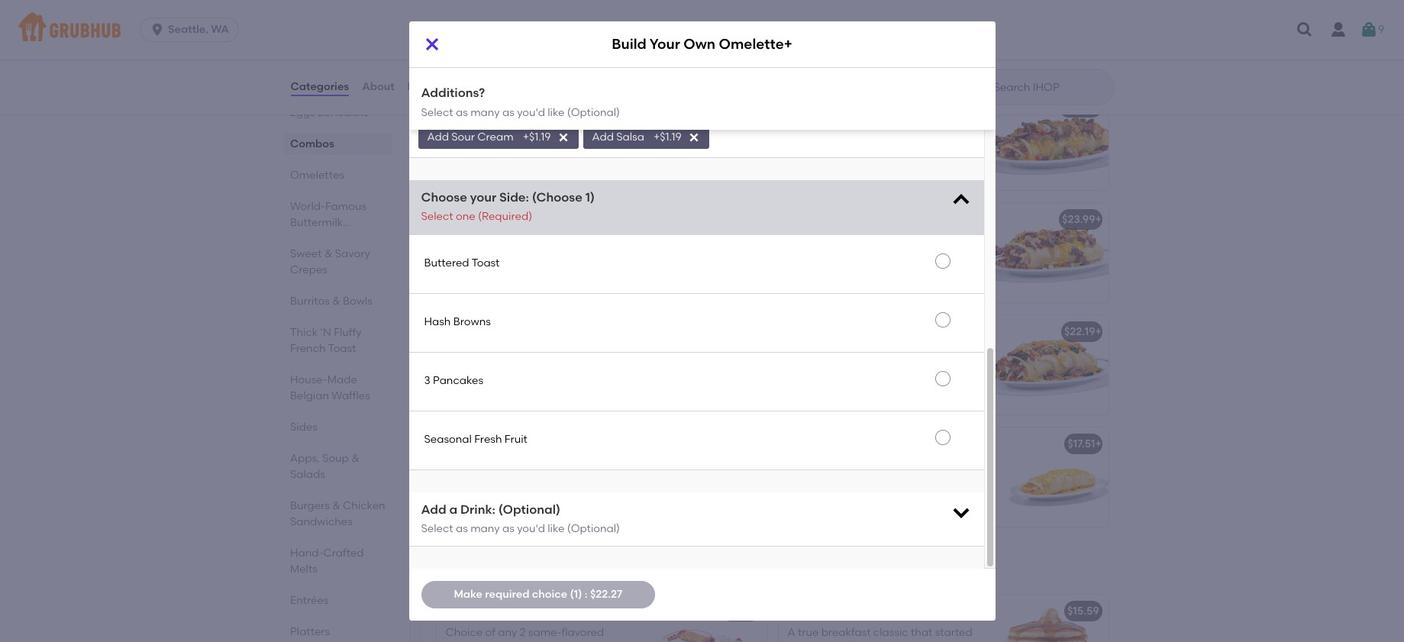 Task type: vqa. For each thing, say whether or not it's contained in the screenshot.
Sour
yes



Task type: describe. For each thing, give the bounding box(es) containing it.
world-famous pancake combo
[[445, 604, 613, 617]]

entrées
[[290, 594, 328, 607]]

pesto
[[545, 490, 574, 503]]

blend
[[719, 13, 748, 26]]

colorado omelette image
[[994, 203, 1108, 302]]

$22.19 +
[[1064, 325, 1102, 338]]

platters
[[290, 625, 329, 638]]

of inside choice of any 2 same-flavored pancakes, served with 2 eggs* you
[[485, 626, 495, 639]]

1 select from the top
[[421, 93, 453, 106]]

1 you'd from the top
[[517, 93, 545, 106]]

classic
[[873, 626, 908, 639]]

svg image for extra four-cheese blend
[[792, 14, 804, 26]]

make
[[454, 588, 482, 601]]

omelette up omelette
[[573, 437, 622, 450]]

+ for chicken fajita omelette
[[1095, 213, 1102, 226]]

fruit
[[505, 433, 527, 446]]

2 you'd from the top
[[517, 106, 545, 119]]

made
[[327, 373, 357, 386]]

$17.51
[[1068, 437, 1095, 450]]

build your own omelette+
[[612, 35, 792, 53]]

the
[[788, 459, 807, 472]]

seasonal fresh fruit
[[424, 433, 527, 446]]

egg
[[516, 437, 537, 450]]

savory
[[335, 247, 370, 260]]

+ for bacon temptation omelette
[[1095, 325, 1102, 338]]

one
[[456, 210, 475, 223]]

hash
[[424, 316, 451, 329]]

0 vertical spatial 2
[[520, 626, 526, 639]]

burgers
[[290, 499, 329, 512]]

same-
[[528, 626, 562, 639]]

1 many from the top
[[470, 93, 500, 106]]

omelette right mushroom in the right of the page
[[902, 325, 951, 338]]

omelette for chicken fajita omelette
[[524, 213, 573, 226]]

only
[[810, 459, 831, 472]]

fresh
[[474, 433, 502, 446]]

a
[[449, 502, 457, 517]]

you'd inside add a drink: (optional) select as many as you'd like (optional)
[[517, 522, 545, 535]]

stack)
[[975, 604, 1009, 617]]

svg image for extra jack & cheddar
[[585, 14, 598, 26]]

breakfast
[[821, 626, 871, 639]]

crepes
[[290, 263, 327, 276]]

buttered toast
[[424, 257, 500, 270]]

bacon temptation omelette
[[445, 325, 594, 338]]

pancakes inside button
[[433, 374, 483, 387]]

:
[[585, 588, 588, 601]]

seasonal
[[424, 433, 472, 446]]

sweet
[[290, 247, 321, 260]]

fajita
[[491, 213, 521, 226]]

$23.99 + for spicy poblano omelette
[[1062, 100, 1102, 113]]

(1)
[[570, 588, 582, 601]]

world- for world-famous pancake combo
[[445, 604, 481, 617]]

side:
[[499, 190, 529, 204]]

sides
[[290, 421, 317, 434]]

roasted
[[557, 474, 596, 487]]

bacon temptation omelette image
[[652, 315, 766, 414]]

choice
[[445, 626, 483, 639]]

choose your side:  (choose 1) select one (required)
[[421, 190, 595, 223]]

0 vertical spatial favorite
[[906, 490, 945, 503]]

tools
[[833, 459, 858, 472]]

add for sour
[[427, 130, 449, 143]]

& right spinach
[[833, 325, 841, 338]]

world-famous buttermilk pancakes
[[433, 559, 722, 578]]

soup
[[322, 452, 348, 465]]

house-made belgian waffles
[[290, 373, 370, 402]]

2 horizontal spatial buttermilk
[[832, 604, 887, 617]]

chicken fajita omelette
[[445, 213, 573, 226]]

that
[[911, 626, 933, 639]]

jack
[[456, 13, 482, 26]]

chicken fajita omelette image
[[652, 203, 766, 302]]

extra jack & cheddar
[[427, 13, 542, 26]]

& left bowls
[[332, 295, 340, 308]]

spicy poblano omelette image
[[652, 91, 766, 190]]

+ for spicy poblano omelette
[[1095, 100, 1102, 113]]

$20.99
[[723, 604, 757, 617]]

combos
[[290, 137, 334, 150]]

spicy
[[445, 100, 474, 113]]

veggie
[[477, 437, 514, 450]]

world- for world-famous buttermilk pancakes
[[433, 559, 488, 578]]

fluffy
[[333, 326, 361, 339]]

fresh
[[557, 505, 582, 518]]

+ for pesto veggie egg white omelette
[[1095, 437, 1102, 450]]

svg image inside seattle, wa button
[[150, 22, 165, 37]]

make required choice (1) : $22.27
[[454, 588, 622, 601]]

cheese
[[788, 505, 825, 518]]

+$1.19 for add salsa
[[653, 130, 682, 143]]

2 additions? from the top
[[421, 86, 485, 100]]

extra four-cheese blend
[[620, 13, 748, 26]]

egg
[[502, 459, 522, 472]]

world-famous buttermilk pancakes sweet & savory crepes
[[290, 200, 370, 276]]

about
[[362, 80, 394, 93]]

(full
[[950, 604, 972, 617]]

wa
[[211, 23, 229, 36]]

combo
[[574, 604, 613, 617]]

(required)
[[478, 210, 532, 223]]

white
[[525, 459, 553, 472]]

original buttermilk pancakes - (full stack) image
[[994, 594, 1108, 642]]

+$1.19 for add sour cream
[[523, 130, 551, 143]]

spicy poblano omelette button
[[436, 91, 766, 190]]

seasonal
[[508, 505, 554, 518]]

$17.51 +
[[1068, 437, 1102, 450]]

house-
[[290, 373, 327, 386]]

1 vertical spatial with
[[484, 505, 506, 518]]

served
[[502, 641, 536, 642]]

of inside a true breakfast classic that started it all. get five of our fluffy, world
[[857, 641, 867, 642]]

extra for extra jack & cheddar
[[427, 13, 454, 26]]

pancakes up "world-famous pancake combo" image
[[643, 559, 722, 578]]

$22.19
[[1064, 325, 1095, 338]]

0 horizontal spatial free
[[479, 459, 499, 472]]

9
[[1378, 23, 1384, 36]]

famous for world-famous pancake combo
[[481, 604, 523, 617]]

pesto veggie egg white omelette image
[[652, 427, 766, 526]]

get
[[814, 641, 833, 642]]

the only tools required are silverware... and your imagination. start by choosing your favorite cheese and then add your favorite ingredients.
[[788, 459, 965, 534]]

choice of any 2 same-flavored pancakes, served with 2 eggs* you
[[445, 626, 634, 642]]

benedicts
[[317, 106, 369, 119]]

$22.27
[[590, 588, 622, 601]]

$23.99 for spicy poblano omelette
[[1062, 100, 1095, 113]]

mushrooms,
[[490, 474, 554, 487]]

your
[[650, 35, 680, 53]]

build
[[612, 35, 647, 53]]

famous inside world-famous buttermilk pancakes sweet & savory crepes
[[325, 200, 366, 213]]

started
[[935, 626, 972, 639]]

waffles
[[331, 389, 370, 402]]



Task type: locate. For each thing, give the bounding box(es) containing it.
svg image inside the "9" button
[[1360, 21, 1378, 39]]

(optional)
[[567, 93, 620, 106], [567, 106, 620, 119], [498, 502, 560, 517], [567, 522, 620, 535]]

sandwiches
[[290, 515, 352, 528]]

imagination.
[[898, 474, 964, 487]]

0 vertical spatial famous
[[325, 200, 366, 213]]

five
[[836, 641, 854, 642]]

0 vertical spatial and
[[850, 474, 871, 487]]

famous for world-famous buttermilk pancakes
[[488, 559, 551, 578]]

pancakes inside world-famous buttermilk pancakes sweet & savory crepes
[[290, 232, 340, 245]]

0 horizontal spatial with
[[484, 505, 506, 518]]

0 horizontal spatial 2
[[520, 626, 526, 639]]

poblano
[[477, 100, 520, 113]]

3 select from the top
[[421, 210, 453, 223]]

4 select from the top
[[421, 522, 453, 535]]

Search IHOP search field
[[992, 80, 1109, 95]]

3 like from the top
[[548, 522, 565, 535]]

with up the cherry
[[605, 459, 626, 472]]

0 horizontal spatial omelettes
[[290, 169, 344, 182]]

silverware...
[[788, 474, 847, 487]]

fluffy,
[[889, 641, 917, 642]]

buttermilk for world-famous buttermilk pancakes
[[555, 559, 639, 578]]

crafted
[[323, 547, 363, 560]]

2 $23.99 from the top
[[1062, 213, 1095, 226]]

omelette
[[555, 459, 602, 472]]

nut-
[[501, 490, 522, 503]]

0 vertical spatial omelettes
[[433, 55, 516, 74]]

add left a on the bottom left
[[421, 502, 446, 517]]

select inside choose your side:  (choose 1) select one (required)
[[421, 210, 453, 223]]

omelette right temptation
[[545, 325, 594, 338]]

with down nut-
[[484, 505, 506, 518]]

3 many from the top
[[470, 522, 500, 535]]

2
[[520, 626, 526, 639], [563, 641, 569, 642]]

omelettes down combos
[[290, 169, 344, 182]]

chicken inside burgers & chicken sandwiches
[[342, 499, 385, 512]]

& right soup
[[351, 452, 359, 465]]

reviews
[[407, 80, 450, 93]]

1 horizontal spatial free
[[522, 490, 542, 503]]

2 like from the top
[[548, 106, 565, 119]]

0 horizontal spatial and
[[827, 505, 848, 518]]

1 vertical spatial and
[[827, 505, 848, 518]]

served
[[445, 505, 481, 518]]

of left the any
[[485, 626, 495, 639]]

pancake
[[525, 604, 571, 617]]

add for salsa
[[592, 130, 614, 143]]

seattle, wa
[[168, 23, 229, 36]]

1 vertical spatial chicken
[[342, 499, 385, 512]]

1 vertical spatial buttermilk
[[555, 559, 639, 578]]

pancakes
[[290, 232, 340, 245], [433, 374, 483, 387], [643, 559, 722, 578], [889, 604, 941, 617]]

add a drink: (optional) select as many as you'd like (optional)
[[421, 502, 620, 535]]

cheese
[[677, 13, 716, 26]]

fruit.
[[585, 505, 608, 518]]

2 up served
[[520, 626, 526, 639]]

buttermilk
[[290, 216, 343, 229], [555, 559, 639, 578], [832, 604, 887, 617]]

add inside add a drink: (optional) select as many as you'd like (optional)
[[421, 502, 446, 517]]

toast inside the thick 'n fluffy french toast
[[328, 342, 356, 355]]

bacon temptation omelette button
[[436, 315, 766, 414]]

world- up sweet
[[290, 200, 325, 213]]

required up world-famous pancake combo
[[485, 588, 529, 601]]

spinach
[[788, 325, 831, 338]]

2 vertical spatial famous
[[481, 604, 523, 617]]

are
[[907, 459, 924, 472]]

main navigation navigation
[[0, 0, 1404, 60]]

spinach & mushroom omelette image
[[994, 315, 1108, 414]]

seasonal fresh fruit button
[[409, 411, 984, 469]]

omelette for spicy poblano omelette
[[523, 100, 572, 113]]

start
[[788, 490, 813, 503]]

a true breakfast classic that started it all. get five of our fluffy, world
[[788, 626, 976, 642]]

avocado.
[[587, 490, 636, 503]]

1 horizontal spatial required
[[861, 459, 905, 472]]

0 vertical spatial $23.99
[[1062, 100, 1095, 113]]

1 like from the top
[[548, 93, 565, 106]]

2 vertical spatial world-
[[445, 604, 481, 617]]

your inside choose your side:  (choose 1) select one (required)
[[470, 190, 496, 204]]

and up choosing
[[850, 474, 871, 487]]

$23.99 for chicken fajita omelette
[[1062, 213, 1095, 226]]

melts
[[290, 563, 317, 576]]

and down by
[[827, 505, 848, 518]]

world- down make
[[445, 604, 481, 617]]

free up seasonal at bottom left
[[522, 490, 542, 503]]

browns
[[453, 316, 491, 329]]

& inside burgers & chicken sandwiches
[[332, 499, 340, 512]]

0 vertical spatial buttermilk
[[290, 216, 343, 229]]

2 horizontal spatial with
[[605, 459, 626, 472]]

1 horizontal spatial buttermilk
[[555, 559, 639, 578]]

famous up the any
[[481, 604, 523, 617]]

with
[[605, 459, 626, 472], [484, 505, 506, 518], [539, 641, 560, 642]]

-
[[943, 604, 948, 617]]

omelettes down jack
[[433, 55, 516, 74]]

chicken up sandwiches
[[342, 499, 385, 512]]

1 horizontal spatial chicken
[[445, 213, 489, 226]]

1 vertical spatial 2
[[563, 641, 569, 642]]

hand-
[[290, 547, 323, 560]]

3 you'd from the top
[[517, 522, 545, 535]]

select up the sour
[[421, 93, 453, 106]]

1 horizontal spatial omelettes
[[433, 55, 516, 74]]

seattle,
[[168, 23, 208, 36]]

3 pancakes button
[[409, 352, 984, 410]]

belgian
[[290, 389, 329, 402]]

0 vertical spatial world-
[[290, 200, 325, 213]]

omelette for bacon temptation omelette
[[545, 325, 594, 338]]

& down roasted
[[577, 490, 585, 503]]

+$1.19 up omelette+
[[757, 13, 786, 26]]

extra for extra four-cheese blend
[[620, 13, 647, 26]]

buttermilk for world-famous buttermilk pancakes sweet & savory crepes
[[290, 216, 343, 229]]

pancakes up sweet
[[290, 232, 340, 245]]

reviews button
[[407, 60, 451, 115]]

sour
[[451, 130, 475, 143]]

(choose
[[532, 190, 582, 204]]

omelette right poblano
[[523, 100, 572, 113]]

1 additions? from the top
[[421, 72, 485, 87]]

2 select from the top
[[421, 106, 453, 119]]

select
[[421, 93, 453, 106], [421, 106, 453, 119], [421, 210, 453, 223], [421, 522, 453, 535]]

'n
[[320, 326, 331, 339]]

white
[[539, 437, 570, 450]]

free down veggie
[[479, 459, 499, 472]]

buttermilk up breakfast
[[832, 604, 887, 617]]

$23.99
[[1062, 100, 1095, 113], [1062, 213, 1095, 226]]

bowls
[[342, 295, 372, 308]]

0 vertical spatial with
[[605, 459, 626, 472]]

1 vertical spatial $23.99
[[1062, 213, 1095, 226]]

true
[[798, 626, 819, 639]]

$23.99 +
[[1062, 100, 1102, 113], [1062, 213, 1102, 226]]

1 vertical spatial favorite
[[925, 505, 965, 518]]

choice
[[532, 588, 567, 601]]

buttermilk inside world-famous buttermilk pancakes sweet & savory crepes
[[290, 216, 343, 229]]

1 vertical spatial of
[[857, 641, 867, 642]]

& right jack
[[485, 13, 493, 26]]

original buttermilk pancakes - (full stack)
[[788, 604, 1009, 617]]

like inside add a drink: (optional) select as many as you'd like (optional)
[[548, 522, 565, 535]]

cream
[[477, 130, 514, 143]]

1 vertical spatial famous
[[488, 559, 551, 578]]

2 vertical spatial with
[[539, 641, 560, 642]]

0 horizontal spatial of
[[485, 626, 495, 639]]

add left the sour
[[427, 130, 449, 143]]

chicken fajita omelette button
[[436, 203, 766, 302]]

0 horizontal spatial required
[[485, 588, 529, 601]]

2 extra from the left
[[620, 13, 647, 26]]

0 horizontal spatial chicken
[[342, 499, 385, 512]]

1 vertical spatial free
[[522, 490, 542, 503]]

tomatoes,
[[445, 490, 498, 503]]

eggs*
[[571, 641, 601, 642]]

1)
[[585, 190, 595, 204]]

svg image
[[585, 14, 598, 26], [792, 14, 804, 26], [1360, 21, 1378, 39], [423, 35, 441, 53], [688, 131, 700, 143]]

mushroom
[[844, 325, 899, 338]]

& inside apps, soup & salads
[[351, 452, 359, 465]]

+$1.19 right 'cheddar'
[[551, 13, 579, 26]]

cheddar
[[495, 13, 542, 26]]

+$1.19 down spicy poblano omelette
[[523, 130, 551, 143]]

& up sandwiches
[[332, 499, 340, 512]]

with inside choice of any 2 same-flavored pancakes, served with 2 eggs* you
[[539, 641, 560, 642]]

3 + from the top
[[1095, 325, 1102, 338]]

any
[[498, 626, 517, 639]]

0 horizontal spatial extra
[[427, 13, 454, 26]]

world- inside world-famous buttermilk pancakes sweet & savory crepes
[[290, 200, 325, 213]]

1 horizontal spatial 2
[[563, 641, 569, 642]]

chicken down the choose
[[445, 213, 489, 226]]

omelette down (choose
[[524, 213, 573, 226]]

svg image
[[1296, 21, 1314, 39], [150, 22, 165, 37], [557, 131, 569, 143], [950, 189, 972, 211], [950, 501, 972, 523]]

buttermilk up sweet
[[290, 216, 343, 229]]

1 horizontal spatial and
[[850, 474, 871, 487]]

and
[[850, 474, 871, 487], [827, 505, 848, 518]]

2 down flavored
[[563, 641, 569, 642]]

1 horizontal spatial extra
[[620, 13, 647, 26]]

buttermilk up $22.27
[[555, 559, 639, 578]]

build your own omelette+ image
[[994, 427, 1108, 526]]

0 vertical spatial of
[[485, 626, 495, 639]]

1 $23.99 + from the top
[[1062, 100, 1102, 113]]

1 horizontal spatial with
[[539, 641, 560, 642]]

$23.99 + for chicken fajita omelette
[[1062, 213, 1102, 226]]

famous up savory
[[325, 200, 366, 213]]

of left 'our'
[[857, 641, 867, 642]]

toast down fluffy
[[328, 342, 356, 355]]

with down same-
[[539, 641, 560, 642]]

1 horizontal spatial of
[[857, 641, 867, 642]]

chicken inside chicken fajita omelette button
[[445, 213, 489, 226]]

your
[[470, 190, 496, 204], [873, 474, 896, 487], [881, 490, 903, 503], [900, 505, 923, 518]]

& inside world-famous buttermilk pancakes sweet & savory crepes
[[324, 247, 332, 260]]

pancakes up that
[[889, 604, 941, 617]]

2 + from the top
[[1095, 213, 1102, 226]]

all.
[[797, 641, 812, 642]]

2 additions? select as many as you'd like (optional) from the top
[[421, 86, 620, 119]]

&
[[485, 13, 493, 26], [324, 247, 332, 260], [332, 295, 340, 308], [833, 325, 841, 338], [351, 452, 359, 465], [577, 490, 585, 503], [332, 499, 340, 512]]

2 $23.99 + from the top
[[1062, 213, 1102, 226]]

1 vertical spatial toast
[[328, 342, 356, 355]]

you'd
[[517, 93, 545, 106], [517, 106, 545, 119], [517, 522, 545, 535]]

0 vertical spatial toast
[[472, 257, 500, 270]]

+$1.19 right salsa
[[653, 130, 682, 143]]

buttered toast button
[[409, 235, 984, 293]]

world- up make
[[433, 559, 488, 578]]

0 vertical spatial free
[[479, 459, 499, 472]]

avocado toast image
[[652, 0, 766, 23]]

& right sweet
[[324, 247, 332, 260]]

1 + from the top
[[1095, 100, 1102, 113]]

0 vertical spatial required
[[861, 459, 905, 472]]

select down a on the bottom left
[[421, 522, 453, 535]]

0 vertical spatial chicken
[[445, 213, 489, 226]]

required left are
[[861, 459, 905, 472]]

0 horizontal spatial toast
[[328, 342, 356, 355]]

extra up build
[[620, 13, 647, 26]]

omelette+
[[719, 35, 792, 53]]

1 $23.99 from the top
[[1062, 100, 1095, 113]]

toast inside button
[[472, 257, 500, 270]]

add left salsa
[[592, 130, 614, 143]]

4 + from the top
[[1095, 437, 1102, 450]]

toast right buttered
[[472, 257, 500, 270]]

big steak omelette image
[[994, 91, 1108, 190]]

0 vertical spatial $23.99 +
[[1062, 100, 1102, 113]]

salsa
[[616, 130, 644, 143]]

& inside cage-free egg white omelette with sautéed mushrooms, roasted cherry tomatoes, nut-free pesto & avocado. served with seasonal fresh fruit.
[[577, 490, 585, 503]]

add for a
[[421, 502, 446, 517]]

2 vertical spatial buttermilk
[[832, 604, 887, 617]]

2 many from the top
[[470, 106, 500, 119]]

1 extra from the left
[[427, 13, 454, 26]]

eggs benedicts
[[290, 106, 369, 119]]

extra left jack
[[427, 13, 454, 26]]

cage-free egg white omelette with sautéed mushrooms, roasted cherry tomatoes, nut-free pesto & avocado. served with seasonal fresh fruit.
[[445, 459, 636, 518]]

+
[[1095, 100, 1102, 113], [1095, 213, 1102, 226], [1095, 325, 1102, 338], [1095, 437, 1102, 450]]

omelettes
[[433, 55, 516, 74], [290, 169, 344, 182]]

+$1.19 for extra jack & cheddar
[[551, 13, 579, 26]]

0 horizontal spatial buttermilk
[[290, 216, 343, 229]]

pancakes right 3
[[433, 374, 483, 387]]

choosing
[[831, 490, 878, 503]]

famous up make required choice (1) : $22.27
[[488, 559, 551, 578]]

world-famous pancake combo image
[[652, 594, 766, 642]]

svg image for add salsa
[[688, 131, 700, 143]]

many inside add a drink: (optional) select as many as you'd like (optional)
[[470, 522, 500, 535]]

+$1.19 for extra four-cheese blend
[[757, 13, 786, 26]]

burritos & bowls
[[290, 295, 372, 308]]

select down reviews on the top of the page
[[421, 106, 453, 119]]

3 pancakes
[[424, 374, 483, 387]]

1 horizontal spatial toast
[[472, 257, 500, 270]]

select inside add a drink: (optional) select as many as you'd like (optional)
[[421, 522, 453, 535]]

select down the choose
[[421, 210, 453, 223]]

1 vertical spatial world-
[[433, 559, 488, 578]]

1 vertical spatial required
[[485, 588, 529, 601]]

1 additions? select as many as you'd like (optional) from the top
[[421, 72, 620, 106]]

pancakes,
[[445, 641, 499, 642]]

required inside the only tools required are silverware... and your imagination. start by choosing your favorite cheese and then add your favorite ingredients.
[[861, 459, 905, 472]]

1 vertical spatial omelettes
[[290, 169, 344, 182]]

thick 'n fluffy french toast
[[290, 326, 361, 355]]

spinach & mushroom omelette
[[788, 325, 951, 338]]

1 vertical spatial $23.99 +
[[1062, 213, 1102, 226]]

toast
[[472, 257, 500, 270], [328, 342, 356, 355]]

hand-crafted melts
[[290, 547, 363, 576]]



